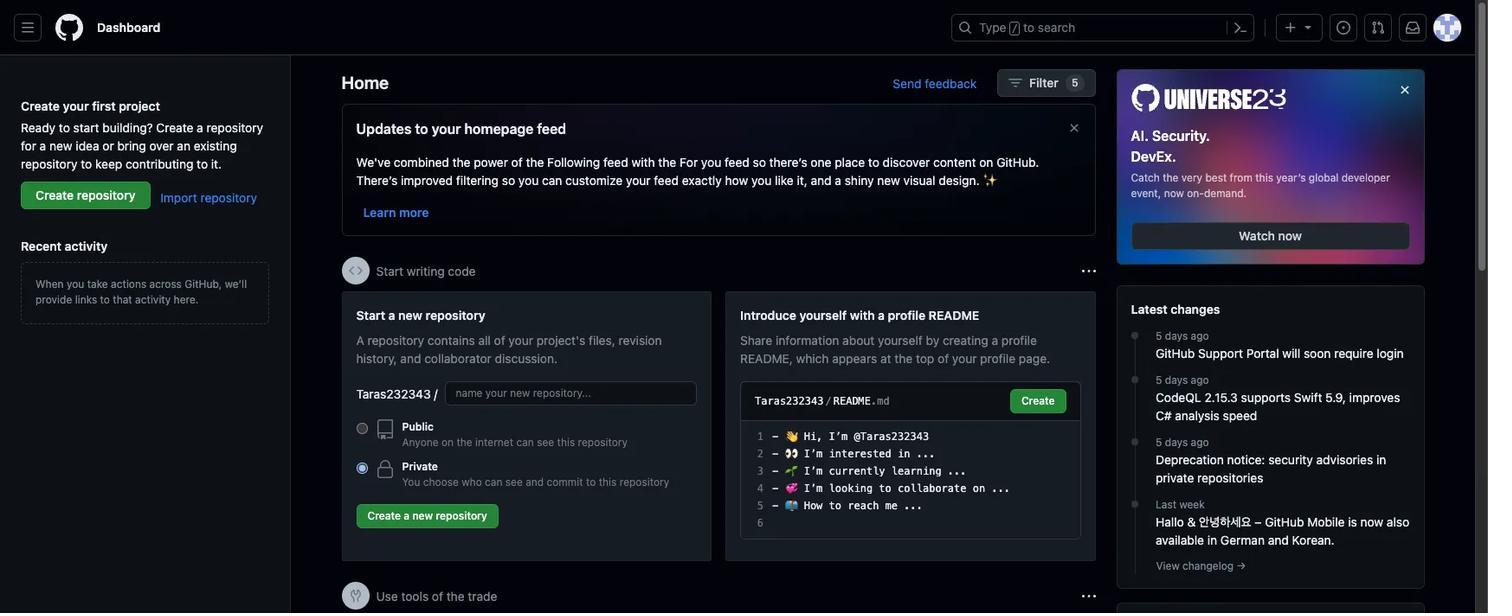 Task type: describe. For each thing, give the bounding box(es) containing it.
speed
[[1223, 408, 1258, 423]]

lock image
[[375, 460, 395, 481]]

none radio inside create a new repository element
[[356, 463, 368, 475]]

homepage image
[[55, 14, 83, 42]]

devex.
[[1131, 149, 1177, 164]]

taras232343 for taras232343 /
[[356, 387, 431, 401]]

repository down keep
[[77, 188, 136, 203]]

view
[[1157, 560, 1180, 573]]

mobile
[[1308, 515, 1345, 530]]

deprecation
[[1156, 453, 1224, 467]]

combined
[[394, 155, 449, 170]]

... right me at the bottom right
[[904, 501, 923, 513]]

about
[[843, 333, 875, 348]]

ai.
[[1131, 128, 1149, 143]]

repository up existing
[[207, 120, 263, 135]]

i'm up how
[[804, 483, 823, 495]]

github support portal will soon require login link
[[1156, 344, 1410, 362]]

new down the writing
[[398, 308, 423, 323]]

a up share information about yourself by creating a profile readme, which appears at the top of your profile page.
[[878, 308, 885, 323]]

like
[[775, 173, 794, 188]]

a inside 'we've combined the power of the following feed with the for you feed so there's one place to discover content on github. there's improved filtering so you can customize your feed exactly how you like it, and a shiny new visual design. ✨'
[[835, 173, 842, 188]]

links
[[75, 294, 97, 307]]

introduce yourself with a profile readme
[[740, 308, 980, 323]]

1 - 👋 hi, i'm @taras232343 2 - 👀 i'm interested in ... 3 - 🌱 i'm currently learning ... 4 - 💞️ i'm looking to collaborate on ... 5 - 📫 how to reach me ... 6
[[758, 431, 1011, 530]]

repository inside private you choose who can see and commit to this repository
[[620, 476, 670, 489]]

view changelog →
[[1157, 560, 1246, 573]]

i'm down "hi,"
[[804, 449, 823, 461]]

of inside a repository contains all of your project's files, revision history, and collaborator discussion.
[[494, 333, 505, 348]]

ago for deprecation
[[1191, 436, 1209, 449]]

visual
[[904, 173, 936, 188]]

improves
[[1350, 390, 1401, 405]]

updates
[[356, 121, 412, 137]]

5 inside the 1 - 👋 hi, i'm @taras232343 2 - 👀 i'm interested in ... 3 - 🌱 i'm currently learning ... 4 - 💞️ i'm looking to collaborate on ... 5 - 📫 how to reach me ... 6
[[758, 501, 764, 513]]

create for create repository
[[36, 188, 74, 203]]

안녕하세요
[[1199, 515, 1252, 530]]

github inside "last week hallo & 안녕하세요 – github mobile is now also available in german and korean."
[[1265, 515, 1305, 530]]

project
[[119, 99, 160, 113]]

catch
[[1131, 171, 1160, 184]]

private you choose who can see and commit to this repository
[[402, 461, 670, 489]]

portal
[[1247, 346, 1280, 361]]

i'm right 🌱
[[804, 466, 823, 478]]

actions
[[111, 278, 147, 291]]

1 vertical spatial so
[[502, 173, 515, 188]]

support
[[1199, 346, 1244, 361]]

week
[[1180, 498, 1205, 511]]

notifications image
[[1406, 21, 1420, 35]]

create a new repository element
[[356, 307, 697, 536]]

3 - from the top
[[772, 466, 779, 478]]

at
[[881, 352, 892, 366]]

import
[[160, 190, 197, 205]]

will
[[1283, 346, 1301, 361]]

/ for taras232343 / readme .md
[[826, 396, 832, 408]]

feed left exactly
[[654, 173, 679, 188]]

see inside private you choose who can see and commit to this repository
[[506, 476, 523, 489]]

repository down for
[[21, 157, 77, 171]]

an
[[177, 139, 191, 153]]

the inside share information about yourself by creating a profile readme, which appears at the top of your profile page.
[[895, 352, 913, 366]]

5 for deprecation notice: security advisories in private repositories
[[1156, 436, 1163, 449]]

💞️
[[785, 483, 798, 495]]

start for start a new repository
[[356, 308, 385, 323]]

/ for type / to search
[[1012, 23, 1018, 35]]

x image
[[1067, 121, 1081, 135]]

introduce
[[740, 308, 797, 323]]

project's
[[537, 333, 586, 348]]

4 - from the top
[[772, 483, 779, 495]]

how
[[804, 501, 823, 513]]

your inside create your first project ready to start building? create a repository for a new idea or bring over an existing repository to keep contributing to it.
[[63, 99, 89, 113]]

feed up following
[[537, 121, 566, 137]]

place
[[835, 155, 865, 170]]

use tools of the trade
[[376, 589, 497, 604]]

start a new repository
[[356, 308, 486, 323]]

ai. security. devex. catch the very best from this year's global developer event, now on-demand.
[[1131, 128, 1391, 200]]

we've combined the power of the following feed with the for you feed so there's one place to discover content on github. there's improved filtering so you can customize your feed exactly how you like it, and a shiny new visual design. ✨
[[356, 155, 1040, 188]]

page.
[[1019, 352, 1051, 366]]

collaborate
[[898, 483, 967, 495]]

your up the 'combined'
[[432, 121, 461, 137]]

the up 'filtering'
[[453, 155, 471, 170]]

👀
[[785, 449, 798, 461]]

i'm right "hi,"
[[829, 431, 848, 443]]

5.9,
[[1326, 390, 1347, 405]]

year's
[[1277, 171, 1306, 184]]

this inside ai. security. devex. catch the very best from this year's global developer event, now on-demand.
[[1256, 171, 1274, 184]]

supports
[[1241, 390, 1291, 405]]

a up existing
[[197, 120, 203, 135]]

here.
[[174, 294, 199, 307]]

we've
[[356, 155, 391, 170]]

latest
[[1131, 302, 1168, 317]]

on inside 'we've combined the power of the following feed with the for you feed so there's one place to discover content on github. there's improved filtering so you can customize your feed exactly how you like it, and a shiny new visual design. ✨'
[[980, 155, 994, 170]]

to left search
[[1024, 20, 1035, 35]]

files,
[[589, 333, 615, 348]]

security
[[1269, 453, 1314, 467]]

dot fill image
[[1128, 435, 1142, 449]]

new inside create your first project ready to start building? create a repository for a new idea or bring over an existing repository to keep contributing to it.
[[49, 139, 72, 153]]

top
[[916, 352, 935, 366]]

to left start
[[59, 120, 70, 135]]

5 - from the top
[[772, 501, 779, 513]]

days for deprecation
[[1165, 436, 1188, 449]]

information
[[776, 333, 840, 348]]

to left the it.
[[197, 157, 208, 171]]

a inside button
[[404, 510, 410, 523]]

now inside "last week hallo & 안녕하세요 – github mobile is now also available in german and korean."
[[1361, 515, 1384, 530]]

you inside 'when you take actions across github, we'll provide links to that activity here.'
[[67, 278, 84, 291]]

dashboard link
[[90, 14, 168, 42]]

4
[[758, 483, 764, 495]]

1 vertical spatial profile
[[1002, 333, 1037, 348]]

universe23 image
[[1131, 84, 1286, 111]]

import repository
[[160, 190, 257, 205]]

repository up the contains
[[426, 308, 486, 323]]

latest changes
[[1131, 302, 1221, 317]]

type
[[979, 20, 1007, 35]]

revision
[[619, 333, 662, 348]]

feed up how
[[725, 155, 750, 170]]

event,
[[1131, 187, 1162, 200]]

... up learning
[[917, 449, 936, 461]]

to right how
[[829, 501, 842, 513]]

1 horizontal spatial readme
[[929, 308, 980, 323]]

.md
[[871, 396, 890, 408]]

repository down the it.
[[200, 190, 257, 205]]

all
[[478, 333, 491, 348]]

in inside "last week hallo & 안녕하세요 – github mobile is now also available in german and korean."
[[1208, 533, 1218, 548]]

dashboard
[[97, 20, 161, 35]]

reach
[[848, 501, 879, 513]]

the inside public anyone on the internet can see this repository
[[457, 436, 473, 449]]

improved
[[401, 173, 453, 188]]

✨
[[983, 173, 999, 188]]

feed up customize
[[604, 155, 628, 170]]

use
[[376, 589, 398, 604]]

tools image
[[349, 590, 362, 604]]

0 vertical spatial profile
[[888, 308, 926, 323]]

hallo
[[1156, 515, 1184, 530]]

taras232343 for taras232343 / readme .md
[[755, 396, 824, 408]]

github inside '5 days ago github support portal will soon require login'
[[1156, 346, 1195, 361]]

to inside 'we've combined the power of the following feed with the for you feed so there's one place to discover content on github. there's improved filtering so you can customize your feed exactly how you like it, and a shiny new visual design. ✨'
[[869, 155, 880, 170]]

search
[[1038, 20, 1076, 35]]

korean.
[[1293, 533, 1335, 548]]

who
[[462, 476, 482, 489]]

how
[[725, 173, 748, 188]]

discover
[[883, 155, 930, 170]]

days for codeql
[[1165, 374, 1188, 387]]

public anyone on the internet can see this repository
[[402, 421, 628, 449]]

ago for github
[[1191, 330, 1209, 343]]

contributing
[[126, 157, 193, 171]]

0 horizontal spatial readme
[[834, 396, 871, 408]]

provide
[[36, 294, 72, 307]]

why am i seeing this? image
[[1082, 590, 1096, 604]]

building?
[[102, 120, 153, 135]]

dot fill image for hallo & 안녕하세요 – github mobile is now also available in german and korean.
[[1128, 498, 1142, 511]]

developer
[[1342, 171, 1391, 184]]

private
[[1156, 471, 1194, 485]]

there's
[[770, 155, 808, 170]]

watch
[[1239, 228, 1276, 243]]

to inside private you choose who can see and commit to this repository
[[586, 476, 596, 489]]



Task type: locate. For each thing, give the bounding box(es) containing it.
yourself inside share information about yourself by creating a profile readme, which appears at the top of your profile page.
[[878, 333, 923, 348]]

0 horizontal spatial see
[[506, 476, 523, 489]]

github,
[[185, 278, 222, 291]]

in down '안녕하세요'
[[1208, 533, 1218, 548]]

5 for github support portal will soon require login
[[1156, 330, 1163, 343]]

/ inside introduce yourself with a profile readme element
[[826, 396, 832, 408]]

activity inside 'when you take actions across github, we'll provide links to that activity here.'
[[135, 294, 171, 307]]

the left following
[[526, 155, 544, 170]]

filter
[[1030, 75, 1059, 90]]

5 down latest
[[1156, 330, 1163, 343]]

5 inside 5 days ago deprecation notice: security advisories in private repositories
[[1156, 436, 1163, 449]]

filtering
[[456, 173, 499, 188]]

taras232343 inside introduce yourself with a profile readme element
[[755, 396, 824, 408]]

close image
[[1398, 83, 1412, 97]]

0 horizontal spatial so
[[502, 173, 515, 188]]

learn more
[[363, 205, 429, 220]]

with
[[632, 155, 655, 170], [850, 308, 875, 323]]

1 vertical spatial start
[[356, 308, 385, 323]]

notice:
[[1228, 453, 1266, 467]]

your down the creating
[[953, 352, 977, 366]]

profile left "page." at right
[[980, 352, 1016, 366]]

why am i seeing this? image
[[1082, 265, 1096, 278]]

profile
[[888, 308, 926, 323], [1002, 333, 1037, 348], [980, 352, 1016, 366]]

0 vertical spatial with
[[632, 155, 655, 170]]

on inside the 1 - 👋 hi, i'm @taras232343 2 - 👀 i'm interested in ... 3 - 🌱 i'm currently learning ... 4 - 💞️ i'm looking to collaborate on ... 5 - 📫 how to reach me ... 6
[[973, 483, 986, 495]]

days inside 5 days ago deprecation notice: security advisories in private repositories
[[1165, 436, 1188, 449]]

explore repositories navigation
[[1117, 603, 1425, 614]]

private
[[402, 461, 438, 474]]

2 vertical spatial on
[[973, 483, 986, 495]]

3
[[758, 466, 764, 478]]

new inside 'we've combined the power of the following feed with the for you feed so there's one place to discover content on github. there's improved filtering so you can customize your feed exactly how you like it, and a shiny new visual design. ✨'
[[878, 173, 901, 188]]

0 horizontal spatial activity
[[65, 239, 108, 254]]

in inside the 1 - 👋 hi, i'm @taras232343 2 - 👀 i'm interested in ... 3 - 🌱 i'm currently learning ... 4 - 💞️ i'm looking to collaborate on ... 5 - 📫 how to reach me ... 6
[[898, 449, 911, 461]]

1 vertical spatial on
[[442, 436, 454, 449]]

1 vertical spatial can
[[517, 436, 534, 449]]

of right the top
[[938, 352, 949, 366]]

0 vertical spatial days
[[1165, 330, 1188, 343]]

can right the who
[[485, 476, 503, 489]]

repository inside button
[[436, 510, 487, 523]]

command palette image
[[1234, 21, 1248, 35]]

dot fill image left last
[[1128, 498, 1142, 511]]

a up history,
[[389, 308, 395, 323]]

a repository contains all of your project's files, revision history, and collaborator discussion.
[[356, 333, 662, 366]]

–
[[1255, 515, 1262, 530]]

none radio inside create a new repository element
[[356, 423, 368, 435]]

see up private you choose who can see and commit to this repository
[[537, 436, 554, 449]]

plus image
[[1284, 21, 1298, 35]]

days up codeql at the bottom right of the page
[[1165, 374, 1188, 387]]

0 vertical spatial this
[[1256, 171, 1274, 184]]

0 horizontal spatial can
[[485, 476, 503, 489]]

to up the 'combined'
[[415, 121, 428, 137]]

share information about yourself by creating a profile readme, which appears at the top of your profile page.
[[740, 333, 1051, 366]]

1
[[758, 431, 764, 443]]

dot fill image down latest
[[1128, 329, 1142, 343]]

choose
[[423, 476, 459, 489]]

can inside public anyone on the internet can see this repository
[[517, 436, 534, 449]]

of inside share information about yourself by creating a profile readme, which appears at the top of your profile page.
[[938, 352, 949, 366]]

the inside ai. security. devex. catch the very best from this year's global developer event, now on-demand.
[[1163, 171, 1179, 184]]

👋
[[785, 431, 798, 443]]

2 vertical spatial dot fill image
[[1128, 498, 1142, 511]]

start up a
[[356, 308, 385, 323]]

1 vertical spatial ago
[[1191, 374, 1209, 387]]

0 vertical spatial github
[[1156, 346, 1195, 361]]

5 inside 5 days ago codeql 2.15.3 supports swift 5.9, improves c# analysis speed
[[1156, 374, 1163, 387]]

your inside a repository contains all of your project's files, revision history, and collaborator discussion.
[[509, 333, 533, 348]]

days down latest changes
[[1165, 330, 1188, 343]]

None radio
[[356, 463, 368, 475]]

days inside 5 days ago codeql 2.15.3 supports swift 5.9, improves c# analysis speed
[[1165, 374, 1188, 387]]

0 vertical spatial yourself
[[800, 308, 847, 323]]

to up me at the bottom right
[[879, 483, 892, 495]]

1 horizontal spatial now
[[1279, 228, 1302, 243]]

2 vertical spatial profile
[[980, 352, 1016, 366]]

0 vertical spatial readme
[[929, 308, 980, 323]]

german
[[1221, 533, 1265, 548]]

of
[[512, 155, 523, 170], [494, 333, 505, 348], [938, 352, 949, 366], [432, 589, 443, 604]]

2 ago from the top
[[1191, 374, 1209, 387]]

1 horizontal spatial so
[[753, 155, 766, 170]]

2 - from the top
[[772, 449, 779, 461]]

2 horizontal spatial can
[[542, 173, 562, 188]]

create repository link
[[21, 182, 150, 210]]

- left the 📫
[[772, 501, 779, 513]]

repository up history,
[[368, 333, 424, 348]]

create for create a new repository
[[368, 510, 401, 523]]

1 vertical spatial github
[[1265, 515, 1305, 530]]

the left internet
[[457, 436, 473, 449]]

idea
[[76, 139, 99, 153]]

1 horizontal spatial in
[[1208, 533, 1218, 548]]

triangle down image
[[1302, 20, 1315, 34]]

days up deprecation
[[1165, 436, 1188, 449]]

5 right dot fill icon
[[1156, 436, 1163, 449]]

on right collaborate
[[973, 483, 986, 495]]

best
[[1206, 171, 1227, 184]]

is
[[1349, 515, 1358, 530]]

with inside 'we've combined the power of the following feed with the for you feed so there's one place to discover content on github. there's improved filtering so you can customize your feed exactly how you like it, and a shiny new visual design. ✨'
[[632, 155, 655, 170]]

analysis
[[1175, 408, 1220, 423]]

in right advisories
[[1377, 453, 1387, 467]]

Repository name text field
[[445, 382, 697, 406]]

contains
[[428, 333, 475, 348]]

ago
[[1191, 330, 1209, 343], [1191, 374, 1209, 387], [1191, 436, 1209, 449]]

1 vertical spatial days
[[1165, 374, 1188, 387]]

→
[[1237, 560, 1246, 573]]

🌱
[[785, 466, 798, 478]]

repository inside a repository contains all of your project's files, revision history, and collaborator discussion.
[[368, 333, 424, 348]]

and inside private you choose who can see and commit to this repository
[[526, 476, 544, 489]]

repository
[[207, 120, 263, 135], [21, 157, 77, 171], [77, 188, 136, 203], [200, 190, 257, 205], [426, 308, 486, 323], [368, 333, 424, 348], [578, 436, 628, 449], [620, 476, 670, 489], [436, 510, 487, 523]]

a inside share information about yourself by creating a profile readme, which appears at the top of your profile page.
[[992, 333, 999, 348]]

codeql 2.15.3 supports swift 5.9, improves c# analysis speed link
[[1156, 388, 1410, 425]]

/ down which
[[826, 396, 832, 408]]

can right internet
[[517, 436, 534, 449]]

now right the watch
[[1279, 228, 1302, 243]]

taras232343 inside create a new repository element
[[356, 387, 431, 401]]

yourself up at
[[878, 333, 923, 348]]

you
[[402, 476, 420, 489]]

so down power
[[502, 173, 515, 188]]

0 horizontal spatial now
[[1164, 187, 1185, 200]]

5 days ago codeql 2.15.3 supports swift 5.9, improves c# analysis speed
[[1156, 374, 1401, 423]]

5 right filter at right
[[1072, 76, 1079, 89]]

i'm
[[829, 431, 848, 443], [804, 449, 823, 461], [804, 466, 823, 478], [804, 483, 823, 495]]

so
[[753, 155, 766, 170], [502, 173, 515, 188]]

github down latest changes
[[1156, 346, 1195, 361]]

you up exactly
[[701, 155, 722, 170]]

dot fill image for github support portal will soon require login
[[1128, 329, 1142, 343]]

code
[[448, 264, 476, 278]]

can inside 'we've combined the power of the following feed with the for you feed so there's one place to discover content on github. there's improved filtering so you can customize your feed exactly how you like it, and a shiny new visual design. ✨'
[[542, 173, 562, 188]]

5 up codeql at the bottom right of the page
[[1156, 374, 1163, 387]]

your inside 'we've combined the power of the following feed with the for you feed so there's one place to discover content on github. there's improved filtering so you can customize your feed exactly how you like it, and a shiny new visual design. ✨'
[[626, 173, 651, 188]]

1 horizontal spatial activity
[[135, 294, 171, 307]]

on inside public anyone on the internet can see this repository
[[442, 436, 454, 449]]

of right tools
[[432, 589, 443, 604]]

new left idea
[[49, 139, 72, 153]]

public
[[402, 421, 434, 434]]

repository inside public anyone on the internet can see this repository
[[578, 436, 628, 449]]

a down you
[[404, 510, 410, 523]]

create up an at the top
[[156, 120, 193, 135]]

2 horizontal spatial /
[[1012, 23, 1018, 35]]

0 vertical spatial see
[[537, 436, 554, 449]]

/ inside create a new repository element
[[434, 387, 438, 401]]

start inside create a new repository element
[[356, 308, 385, 323]]

and inside a repository contains all of your project's files, revision history, and collaborator discussion.
[[400, 352, 421, 366]]

ago inside 5 days ago codeql 2.15.3 supports swift 5.9, improves c# analysis speed
[[1191, 374, 1209, 387]]

3 dot fill image from the top
[[1128, 498, 1142, 511]]

readme up the creating
[[929, 308, 980, 323]]

the left for
[[658, 155, 677, 170]]

can inside private you choose who can see and commit to this repository
[[485, 476, 503, 489]]

introduce yourself with a profile readme element
[[726, 292, 1096, 562]]

on up ✨ on the top right of page
[[980, 155, 994, 170]]

swift
[[1294, 390, 1323, 405]]

on right anyone
[[442, 436, 454, 449]]

0 horizontal spatial taras232343
[[356, 387, 431, 401]]

to inside 'when you take actions across github, we'll provide links to that activity here.'
[[100, 294, 110, 307]]

with left for
[[632, 155, 655, 170]]

1 vertical spatial dot fill image
[[1128, 373, 1142, 387]]

start
[[376, 264, 404, 278], [356, 308, 385, 323]]

code image
[[349, 264, 362, 278]]

1 horizontal spatial this
[[599, 476, 617, 489]]

1 vertical spatial with
[[850, 308, 875, 323]]

profile up share information about yourself by creating a profile readme, which appears at the top of your profile page.
[[888, 308, 926, 323]]

repositories
[[1198, 471, 1264, 485]]

and inside "last week hallo & 안녕하세요 – github mobile is now also available in german and korean."
[[1268, 533, 1289, 548]]

soon
[[1304, 346, 1331, 361]]

dot fill image
[[1128, 329, 1142, 343], [1128, 373, 1142, 387], [1128, 498, 1142, 511]]

send feedback link
[[893, 74, 977, 92]]

2 vertical spatial ago
[[1191, 436, 1209, 449]]

taras232343 up repo image
[[356, 387, 431, 401]]

0 vertical spatial ago
[[1191, 330, 1209, 343]]

new inside the create a new repository button
[[413, 510, 433, 523]]

internet
[[475, 436, 514, 449]]

taras232343 /
[[356, 387, 438, 401]]

0 vertical spatial now
[[1164, 187, 1185, 200]]

watch now link
[[1131, 222, 1410, 250]]

from
[[1230, 171, 1253, 184]]

learn
[[363, 205, 396, 220]]

repo image
[[375, 420, 395, 441]]

... up collaborate
[[948, 466, 967, 478]]

you left like
[[752, 173, 772, 188]]

changes
[[1171, 302, 1221, 317]]

looking
[[829, 483, 873, 495]]

your inside share information about yourself by creating a profile readme, which appears at the top of your profile page.
[[953, 352, 977, 366]]

days inside '5 days ago github support portal will soon require login'
[[1165, 330, 1188, 343]]

readme down appears
[[834, 396, 871, 408]]

/ right type
[[1012, 23, 1018, 35]]

interested
[[829, 449, 892, 461]]

to down 'take' on the left of the page
[[100, 294, 110, 307]]

2 vertical spatial can
[[485, 476, 503, 489]]

taras232343
[[356, 387, 431, 401], [755, 396, 824, 408]]

create up ready
[[21, 99, 60, 113]]

and
[[811, 173, 832, 188], [400, 352, 421, 366], [526, 476, 544, 489], [1268, 533, 1289, 548]]

1 days from the top
[[1165, 330, 1188, 343]]

- right 2
[[772, 449, 779, 461]]

days for github
[[1165, 330, 1188, 343]]

2 dot fill image from the top
[[1128, 373, 1142, 387]]

0 horizontal spatial github
[[1156, 346, 1195, 361]]

and down one
[[811, 173, 832, 188]]

can down following
[[542, 173, 562, 188]]

1 vertical spatial see
[[506, 476, 523, 489]]

1 horizontal spatial yourself
[[878, 333, 923, 348]]

None submit
[[1011, 390, 1066, 414]]

across
[[149, 278, 182, 291]]

none submit inside introduce yourself with a profile readme element
[[1011, 390, 1066, 414]]

recent activity
[[21, 239, 108, 254]]

hallo & 안녕하세요 – github mobile is now also available in german and korean. link
[[1156, 513, 1410, 550]]

in down @taras232343
[[898, 449, 911, 461]]

create up recent activity
[[36, 188, 74, 203]]

content
[[934, 155, 976, 170]]

0 horizontal spatial this
[[557, 436, 575, 449]]

start
[[73, 120, 99, 135]]

type / to search
[[979, 20, 1076, 35]]

dot fill image for codeql 2.15.3 supports swift 5.9, improves c# analysis speed
[[1128, 373, 1142, 387]]

more
[[399, 205, 429, 220]]

readme
[[929, 308, 980, 323], [834, 396, 871, 408]]

the
[[453, 155, 471, 170], [526, 155, 544, 170], [658, 155, 677, 170], [1163, 171, 1179, 184], [895, 352, 913, 366], [457, 436, 473, 449], [447, 589, 465, 604]]

following
[[547, 155, 600, 170]]

issue opened image
[[1337, 21, 1351, 35]]

2 vertical spatial this
[[599, 476, 617, 489]]

create down lock image
[[368, 510, 401, 523]]

0 vertical spatial start
[[376, 264, 404, 278]]

2 days from the top
[[1165, 374, 1188, 387]]

your up start
[[63, 99, 89, 113]]

1 dot fill image from the top
[[1128, 329, 1142, 343]]

of right all
[[494, 333, 505, 348]]

can
[[542, 173, 562, 188], [517, 436, 534, 449], [485, 476, 503, 489]]

currently
[[829, 466, 886, 478]]

now left on-
[[1164, 187, 1185, 200]]

and right history,
[[400, 352, 421, 366]]

ago inside 5 days ago deprecation notice: security advisories in private repositories
[[1191, 436, 1209, 449]]

0 vertical spatial so
[[753, 155, 766, 170]]

1 horizontal spatial /
[[826, 396, 832, 408]]

0 horizontal spatial with
[[632, 155, 655, 170]]

create your first project ready to start building? create a repository for a new idea or bring over an existing repository to keep contributing to it.
[[21, 99, 263, 171]]

ago up deprecation
[[1191, 436, 1209, 449]]

2 vertical spatial days
[[1165, 436, 1188, 449]]

your right customize
[[626, 173, 651, 188]]

5
[[1072, 76, 1079, 89], [1156, 330, 1163, 343], [1156, 374, 1163, 387], [1156, 436, 1163, 449], [758, 501, 764, 513]]

to up shiny
[[869, 155, 880, 170]]

0 horizontal spatial /
[[434, 387, 438, 401]]

exactly
[[682, 173, 722, 188]]

0 vertical spatial activity
[[65, 239, 108, 254]]

/ inside type / to search
[[1012, 23, 1018, 35]]

take
[[87, 278, 108, 291]]

a
[[356, 333, 364, 348]]

github right –
[[1265, 515, 1305, 530]]

by
[[926, 333, 940, 348]]

0 vertical spatial dot fill image
[[1128, 329, 1142, 343]]

now inside ai. security. devex. catch the very best from this year's global developer event, now on-demand.
[[1164, 187, 1185, 200]]

start for start writing code
[[376, 264, 404, 278]]

see inside public anyone on the internet can see this repository
[[537, 436, 554, 449]]

demand.
[[1205, 187, 1247, 200]]

explore element
[[1117, 69, 1425, 614]]

... right collaborate
[[992, 483, 1011, 495]]

- right 3
[[772, 466, 779, 478]]

1 vertical spatial now
[[1279, 228, 1302, 243]]

0 horizontal spatial yourself
[[800, 308, 847, 323]]

1 vertical spatial yourself
[[878, 333, 923, 348]]

1 horizontal spatial github
[[1265, 515, 1305, 530]]

3 days from the top
[[1165, 436, 1188, 449]]

git pull request image
[[1372, 21, 1386, 35]]

a left shiny
[[835, 173, 842, 188]]

1 vertical spatial readme
[[834, 396, 871, 408]]

create inside button
[[368, 510, 401, 523]]

2 horizontal spatial in
[[1377, 453, 1387, 467]]

the right at
[[895, 352, 913, 366]]

and inside 'we've combined the power of the following feed with the for you feed so there's one place to discover content on github. there's improved filtering so you can customize your feed exactly how you like it, and a shiny new visual design. ✨'
[[811, 173, 832, 188]]

so left there's
[[753, 155, 766, 170]]

discussion.
[[495, 352, 558, 366]]

design.
[[939, 173, 980, 188]]

1 horizontal spatial see
[[537, 436, 554, 449]]

start right code icon
[[376, 264, 404, 278]]

see right the who
[[506, 476, 523, 489]]

of right power
[[512, 155, 523, 170]]

when
[[36, 278, 64, 291]]

create for create your first project ready to start building? create a repository for a new idea or bring over an existing repository to keep contributing to it.
[[21, 99, 60, 113]]

feedback
[[925, 76, 977, 90]]

1 horizontal spatial with
[[850, 308, 875, 323]]

ago inside '5 days ago github support portal will soon require login'
[[1191, 330, 1209, 343]]

to right the commit
[[586, 476, 596, 489]]

/ for taras232343 /
[[434, 387, 438, 401]]

of inside 'we've combined the power of the following feed with the for you feed so there's one place to discover content on github. there's improved filtering so you can customize your feed exactly how you like it, and a shiny new visual design. ✨'
[[512, 155, 523, 170]]

in inside 5 days ago deprecation notice: security advisories in private repositories
[[1377, 453, 1387, 467]]

1 horizontal spatial can
[[517, 436, 534, 449]]

activity down across
[[135, 294, 171, 307]]

5 for codeql 2.15.3 supports swift 5.9, improves c# analysis speed
[[1156, 374, 1163, 387]]

2 vertical spatial now
[[1361, 515, 1384, 530]]

0 horizontal spatial in
[[898, 449, 911, 461]]

0 vertical spatial on
[[980, 155, 994, 170]]

bring
[[117, 139, 146, 153]]

activity
[[65, 239, 108, 254], [135, 294, 171, 307]]

repository up the commit
[[578, 436, 628, 449]]

creating
[[943, 333, 989, 348]]

this inside public anyone on the internet can see this repository
[[557, 436, 575, 449]]

you right 'filtering'
[[519, 173, 539, 188]]

to down idea
[[81, 157, 92, 171]]

- right 4 at the right of page
[[772, 483, 779, 495]]

ago for codeql
[[1191, 374, 1209, 387]]

1 horizontal spatial taras232343
[[755, 396, 824, 408]]

this right the commit
[[599, 476, 617, 489]]

feed
[[537, 121, 566, 137], [604, 155, 628, 170], [725, 155, 750, 170], [654, 173, 679, 188]]

learn more link
[[363, 205, 429, 220]]

/ down collaborator
[[434, 387, 438, 401]]

0 vertical spatial can
[[542, 173, 562, 188]]

trade
[[468, 589, 497, 604]]

2 horizontal spatial now
[[1361, 515, 1384, 530]]

None radio
[[356, 423, 368, 435]]

the left trade
[[447, 589, 465, 604]]

5 inside '5 days ago github support portal will soon require login'
[[1156, 330, 1163, 343]]

a right the creating
[[992, 333, 999, 348]]

first
[[92, 99, 116, 113]]

or
[[102, 139, 114, 153]]

1 ago from the top
[[1191, 330, 1209, 343]]

filter image
[[1009, 76, 1023, 90]]

a right for
[[40, 139, 46, 153]]

now right is
[[1361, 515, 1384, 530]]

1 - from the top
[[772, 431, 779, 443]]

repository right the commit
[[620, 476, 670, 489]]

1 vertical spatial this
[[557, 436, 575, 449]]

new down discover
[[878, 173, 901, 188]]

advisories
[[1317, 453, 1374, 467]]

3 ago from the top
[[1191, 436, 1209, 449]]

and left korean.
[[1268, 533, 1289, 548]]

1 vertical spatial activity
[[135, 294, 171, 307]]

2 horizontal spatial this
[[1256, 171, 1274, 184]]

me
[[886, 501, 898, 513]]

new
[[49, 139, 72, 153], [878, 173, 901, 188], [398, 308, 423, 323], [413, 510, 433, 523]]

with up about
[[850, 308, 875, 323]]

create a new repository
[[368, 510, 487, 523]]

this inside private you choose who can see and commit to this repository
[[599, 476, 617, 489]]



Task type: vqa. For each thing, say whether or not it's contained in the screenshot.


